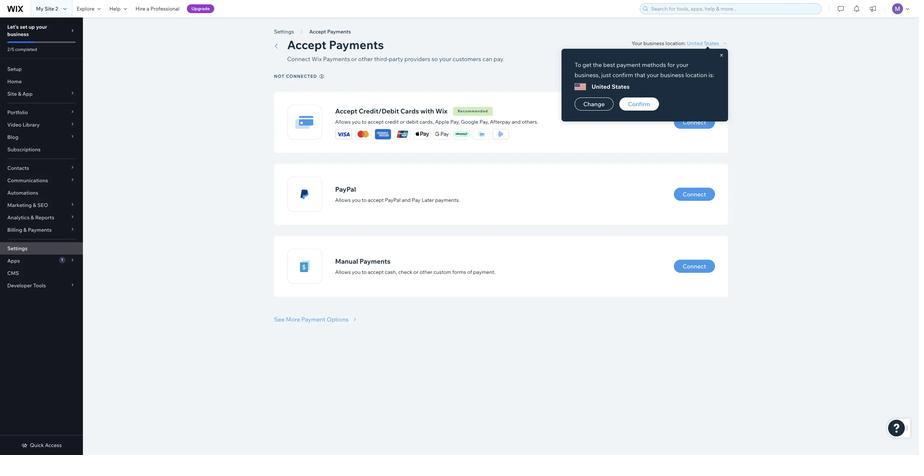 Task type: vqa. For each thing, say whether or not it's contained in the screenshot.
the middle or
yes



Task type: locate. For each thing, give the bounding box(es) containing it.
location
[[686, 71, 708, 79]]

portfolio
[[7, 109, 28, 116]]

accept inside accept payments connect wix payments or other third-party providers so your customers can pay.
[[287, 37, 327, 52]]

to
[[362, 118, 367, 125], [362, 197, 367, 203], [362, 269, 367, 275]]

1 vertical spatial business
[[644, 40, 665, 47]]

hire a professional link
[[131, 0, 184, 17]]

1 horizontal spatial or
[[400, 118, 405, 125]]

2 connect button from the top
[[674, 188, 715, 201]]

2 allows from the top
[[335, 197, 351, 203]]

quick
[[30, 442, 44, 449]]

2 vertical spatial connect button
[[674, 260, 715, 273]]

0 horizontal spatial united
[[592, 83, 611, 90]]

1 horizontal spatial united
[[687, 40, 703, 47]]

0 vertical spatial to
[[362, 118, 367, 125]]

cms link
[[0, 267, 83, 279]]

0 horizontal spatial and
[[402, 197, 411, 203]]

1 vertical spatial site
[[7, 91, 17, 97]]

& for billing
[[23, 227, 27, 233]]

or
[[351, 55, 357, 63], [400, 118, 405, 125], [414, 269, 419, 275]]

payments inside manual payments allows you to accept cash, check or other custom forms of payment.
[[360, 257, 391, 265]]

third-
[[374, 55, 389, 63]]

developer
[[7, 282, 32, 289]]

up
[[29, 24, 35, 30]]

pay up wix point of sale image
[[480, 118, 488, 125]]

states down 'confirm'
[[612, 83, 630, 90]]

& left app
[[18, 91, 21, 97]]

united states right location:
[[687, 40, 720, 47]]

1 vertical spatial accept
[[368, 197, 384, 203]]

apple pay image
[[414, 129, 430, 139]]

upgrade button
[[187, 4, 214, 13]]

afterpay
[[490, 118, 511, 125]]

business down for
[[661, 71, 685, 79]]

1 horizontal spatial united states
[[687, 40, 720, 47]]

connect inside accept payments connect wix payments or other third-party providers so your customers can pay.
[[287, 55, 311, 63]]

to
[[575, 61, 582, 68]]

2 you from the top
[[352, 197, 361, 203]]

payments for manual payments allows you to accept cash, check or other custom forms of payment.
[[360, 257, 391, 265]]

for
[[668, 61, 675, 68]]

1 vertical spatial or
[[400, 118, 405, 125]]

0 horizontal spatial pay
[[412, 197, 421, 203]]

mastercard image
[[355, 129, 371, 139]]

or right check
[[414, 269, 419, 275]]

the
[[593, 61, 602, 68]]

and left the others.
[[512, 118, 521, 125]]

allows
[[335, 118, 351, 125], [335, 197, 351, 203], [335, 269, 351, 275]]

&
[[18, 91, 21, 97], [33, 202, 36, 209], [31, 214, 34, 221], [23, 227, 27, 233]]

0 horizontal spatial other
[[358, 55, 373, 63]]

your right up
[[36, 24, 47, 30]]

communications button
[[0, 174, 83, 187]]

0 vertical spatial accept
[[368, 118, 384, 125]]

1 vertical spatial states
[[612, 83, 630, 90]]

recommended
[[458, 109, 488, 113]]

change
[[584, 100, 605, 108]]

& right billing
[[23, 227, 27, 233]]

visa image
[[336, 129, 352, 139]]

1 horizontal spatial other
[[420, 269, 433, 275]]

and
[[512, 118, 521, 125], [402, 197, 411, 203]]

your right for
[[677, 61, 689, 68]]

best
[[604, 61, 616, 68]]

accept payments
[[309, 28, 351, 35]]

2 to from the top
[[362, 197, 367, 203]]

2 vertical spatial or
[[414, 269, 419, 275]]

or left debit
[[400, 118, 405, 125]]

2 horizontal spatial pay
[[480, 118, 488, 125]]

home link
[[0, 75, 83, 88]]

0 horizontal spatial site
[[7, 91, 17, 97]]

payment.
[[473, 269, 496, 275]]

video library button
[[0, 119, 83, 131]]

or inside manual payments allows you to accept cash, check or other custom forms of payment.
[[414, 269, 419, 275]]

2 vertical spatial accept
[[368, 269, 384, 275]]

1 allows from the top
[[335, 118, 351, 125]]

settings inside sidebar "element"
[[7, 245, 27, 252]]

0 vertical spatial business
[[7, 31, 29, 37]]

accept down "settings" button
[[287, 37, 327, 52]]

get
[[583, 61, 592, 68]]

0 vertical spatial other
[[358, 55, 373, 63]]

2 vertical spatial to
[[362, 269, 367, 275]]

to inside manual payments allows you to accept cash, check or other custom forms of payment.
[[362, 269, 367, 275]]

2 vertical spatial allows
[[335, 269, 351, 275]]

site & app button
[[0, 88, 83, 100]]

billing
[[7, 227, 22, 233]]

later
[[422, 197, 434, 203]]

1 vertical spatial allows
[[335, 197, 351, 203]]

0 vertical spatial or
[[351, 55, 357, 63]]

0 vertical spatial states
[[704, 40, 720, 47]]

united states button
[[687, 40, 728, 47]]

3 connect button from the top
[[674, 260, 715, 273]]

& for marketing
[[33, 202, 36, 209]]

2 horizontal spatial or
[[414, 269, 419, 275]]

automations
[[7, 190, 38, 196]]

accept inside button
[[309, 28, 326, 35]]

0 vertical spatial paypal
[[335, 185, 356, 193]]

marketing & seo button
[[0, 199, 83, 211]]

connect button for paypal
[[674, 188, 715, 201]]

other left the custom
[[420, 269, 433, 275]]

site & app
[[7, 91, 33, 97]]

professional
[[150, 5, 180, 12]]

accept
[[368, 118, 384, 125], [368, 197, 384, 203], [368, 269, 384, 275]]

2 vertical spatial business
[[661, 71, 685, 79]]

1 vertical spatial united
[[592, 83, 611, 90]]

site inside popup button
[[7, 91, 17, 97]]

0 horizontal spatial settings
[[7, 245, 27, 252]]

1 connect button from the top
[[674, 116, 715, 129]]

other inside accept payments connect wix payments or other third-party providers so your customers can pay.
[[358, 55, 373, 63]]

0 vertical spatial united
[[687, 40, 703, 47]]

0 vertical spatial you
[[352, 118, 361, 125]]

your inside accept payments connect wix payments or other third-party providers so your customers can pay.
[[439, 55, 452, 63]]

wix up "connected"
[[312, 55, 322, 63]]

settings inside button
[[274, 28, 294, 35]]

video
[[7, 122, 21, 128]]

0 horizontal spatial states
[[612, 83, 630, 90]]

connect for allows you to accept cash, check or other custom forms of payment.
[[683, 263, 707, 270]]

0 horizontal spatial or
[[351, 55, 357, 63]]

not
[[274, 74, 285, 79]]

chinaunionpay image
[[395, 129, 411, 139]]

1 to from the top
[[362, 118, 367, 125]]

or left third-
[[351, 55, 357, 63]]

, left "google"
[[459, 118, 460, 125]]

1 vertical spatial you
[[352, 197, 361, 203]]

your right so
[[439, 55, 452, 63]]

united states down "just"
[[592, 83, 630, 90]]

0 vertical spatial connect button
[[674, 116, 715, 129]]

wix point of sale image
[[476, 129, 486, 139]]

0 vertical spatial allows
[[335, 118, 351, 125]]

site down the home
[[7, 91, 17, 97]]

accept up visa icon
[[335, 107, 357, 115]]

1 horizontal spatial wix
[[436, 107, 448, 115]]

seo
[[37, 202, 48, 209]]

site left 2
[[45, 5, 54, 12]]

automations link
[[0, 187, 83, 199]]

& left reports
[[31, 214, 34, 221]]

payments inside button
[[327, 28, 351, 35]]

3 to from the top
[[362, 269, 367, 275]]

business inside let's set up your business
[[7, 31, 29, 37]]

1 horizontal spatial site
[[45, 5, 54, 12]]

, left afterpay
[[488, 118, 489, 125]]

home
[[7, 78, 22, 85]]

pay left later
[[412, 197, 421, 203]]

united down "just"
[[592, 83, 611, 90]]

google pay image
[[434, 129, 450, 139]]

2
[[55, 5, 58, 12]]

allows you to accept credit or debit cards, apple pay , google pay , afterpay and others.
[[335, 118, 539, 125]]

cms
[[7, 270, 19, 277]]

0 horizontal spatial united states
[[592, 83, 630, 90]]

,
[[459, 118, 460, 125], [488, 118, 489, 125]]

1 vertical spatial and
[[402, 197, 411, 203]]

portfolio button
[[0, 106, 83, 119]]

0 horizontal spatial wix
[[312, 55, 322, 63]]

1 horizontal spatial ,
[[488, 118, 489, 125]]

1 vertical spatial accept
[[287, 37, 327, 52]]

pay right apple
[[451, 118, 459, 125]]

business down let's
[[7, 31, 29, 37]]

confirm
[[628, 100, 651, 108]]

debit
[[406, 118, 419, 125]]

3 accept from the top
[[368, 269, 384, 275]]

business right your
[[644, 40, 665, 47]]

3 allows from the top
[[335, 269, 351, 275]]

with
[[421, 107, 434, 115]]

0 vertical spatial settings
[[274, 28, 294, 35]]

1 horizontal spatial settings
[[274, 28, 294, 35]]

or inside accept payments connect wix payments or other third-party providers so your customers can pay.
[[351, 55, 357, 63]]

Search for tools, apps, help & more... field
[[649, 4, 820, 14]]

2 vertical spatial you
[[352, 269, 361, 275]]

1 vertical spatial other
[[420, 269, 433, 275]]

wix
[[312, 55, 322, 63], [436, 107, 448, 115]]

1 vertical spatial connect button
[[674, 188, 715, 201]]

wix up apple
[[436, 107, 448, 115]]

1
[[61, 258, 63, 262]]

accept right "settings" button
[[309, 28, 326, 35]]

3 you from the top
[[352, 269, 361, 275]]

developer tools button
[[0, 279, 83, 292]]

0 vertical spatial accept
[[309, 28, 326, 35]]

united right location:
[[687, 40, 703, 47]]

setup
[[7, 66, 22, 72]]

0 horizontal spatial paypal
[[335, 185, 356, 193]]

& left seo
[[33, 202, 36, 209]]

2 vertical spatial accept
[[335, 107, 357, 115]]

1 vertical spatial to
[[362, 197, 367, 203]]

payments
[[327, 28, 351, 35], [329, 37, 384, 52], [323, 55, 350, 63], [28, 227, 52, 233], [360, 257, 391, 265]]

0 horizontal spatial ,
[[459, 118, 460, 125]]

0 vertical spatial site
[[45, 5, 54, 12]]

connect
[[287, 55, 311, 63], [683, 119, 707, 126], [683, 191, 707, 198], [683, 263, 707, 270]]

0 vertical spatial wix
[[312, 55, 322, 63]]

confirm button
[[620, 98, 659, 111]]

1 horizontal spatial paypal
[[385, 197, 401, 203]]

other inside manual payments allows you to accept cash, check or other custom forms of payment.
[[420, 269, 433, 275]]

1 vertical spatial settings
[[7, 245, 27, 252]]

states up is:
[[704, 40, 720, 47]]

a
[[147, 5, 149, 12]]

1 vertical spatial united states
[[592, 83, 630, 90]]

access
[[45, 442, 62, 449]]

so
[[432, 55, 438, 63]]

and left later
[[402, 197, 411, 203]]

apple
[[435, 118, 449, 125]]

help
[[109, 5, 121, 12]]

2 accept from the top
[[368, 197, 384, 203]]

0 vertical spatial and
[[512, 118, 521, 125]]

analytics
[[7, 214, 30, 221]]

other left third-
[[358, 55, 373, 63]]

settings
[[274, 28, 294, 35], [7, 245, 27, 252]]

1 vertical spatial wix
[[436, 107, 448, 115]]

accept payments button
[[306, 26, 355, 37]]



Task type: describe. For each thing, give the bounding box(es) containing it.
reports
[[35, 214, 54, 221]]

set
[[20, 24, 27, 30]]

wix inside accept payments connect wix payments or other third-party providers so your customers can pay.
[[312, 55, 322, 63]]

2 , from the left
[[488, 118, 489, 125]]

settings for settings link
[[7, 245, 27, 252]]

your
[[632, 40, 643, 47]]

accept for accept payments
[[309, 28, 326, 35]]

1 horizontal spatial pay
[[451, 118, 459, 125]]

subscriptions link
[[0, 143, 83, 156]]

accept for accept credit/debit cards with wix
[[335, 107, 357, 115]]

your inside let's set up your business
[[36, 24, 47, 30]]

marketing & seo
[[7, 202, 48, 209]]

payments for accept payments connect wix payments or other third-party providers so your customers can pay.
[[329, 37, 384, 52]]

of
[[468, 269, 472, 275]]

my
[[36, 5, 43, 12]]

developer tools
[[7, 282, 46, 289]]

to inside paypal allows you to accept paypal and pay later payments.
[[362, 197, 367, 203]]

business inside the to get the best payment methods for your business, just confirm that your business location is:
[[661, 71, 685, 79]]

you inside manual payments allows you to accept cash, check or other custom forms of payment.
[[352, 269, 361, 275]]

connect for allows you to accept paypal and pay later payments.
[[683, 191, 707, 198]]

1 horizontal spatial and
[[512, 118, 521, 125]]

location:
[[666, 40, 686, 47]]

forms
[[453, 269, 466, 275]]

2/5
[[7, 47, 14, 52]]

pay inside paypal allows you to accept paypal and pay later payments.
[[412, 197, 421, 203]]

completed
[[15, 47, 37, 52]]

1 vertical spatial paypal
[[385, 197, 401, 203]]

pay.
[[494, 55, 505, 63]]

contacts button
[[0, 162, 83, 174]]

cards,
[[420, 118, 434, 125]]

allows inside manual payments allows you to accept cash, check or other custom forms of payment.
[[335, 269, 351, 275]]

1 , from the left
[[459, 118, 460, 125]]

and inside paypal allows you to accept paypal and pay later payments.
[[402, 197, 411, 203]]

0 vertical spatial united states
[[687, 40, 720, 47]]

payments.
[[435, 197, 460, 203]]

manual payments allows you to accept cash, check or other custom forms of payment.
[[335, 257, 496, 275]]

connect for allows you to accept credit or debit cards,
[[683, 119, 707, 126]]

billing & payments button
[[0, 224, 83, 236]]

hire a professional
[[136, 5, 180, 12]]

apps
[[7, 258, 20, 264]]

connected
[[286, 74, 317, 79]]

is:
[[709, 71, 715, 79]]

contacts
[[7, 165, 29, 171]]

check
[[398, 269, 413, 275]]

accept inside paypal allows you to accept paypal and pay later payments.
[[368, 197, 384, 203]]

amex image
[[375, 129, 391, 139]]

afterpay image
[[454, 131, 470, 137]]

to get the best payment methods for your business, just confirm that your business location is:
[[575, 61, 715, 79]]

accept for accept payments connect wix payments or other third-party providers so your customers can pay.
[[287, 37, 327, 52]]

app
[[22, 91, 33, 97]]

1 you from the top
[[352, 118, 361, 125]]

let's
[[7, 24, 19, 30]]

just
[[602, 71, 612, 79]]

see more payment options button
[[274, 315, 360, 324]]

cards
[[401, 107, 419, 115]]

& for analytics
[[31, 214, 34, 221]]

upgrade
[[192, 6, 210, 11]]

communications
[[7, 177, 48, 184]]

accept credit/debit cards with wix
[[335, 107, 448, 115]]

billing & payments
[[7, 227, 52, 233]]

or for you
[[400, 118, 405, 125]]

google
[[461, 118, 479, 125]]

custom
[[434, 269, 451, 275]]

quick access button
[[21, 442, 62, 449]]

quick access
[[30, 442, 62, 449]]

connect button for manual payments
[[674, 260, 715, 273]]

credit
[[385, 118, 399, 125]]

marketing
[[7, 202, 32, 209]]

payment
[[617, 61, 641, 68]]

business,
[[575, 71, 600, 79]]

settings for "settings" button
[[274, 28, 294, 35]]

payment
[[302, 316, 326, 323]]

payments for accept payments
[[327, 28, 351, 35]]

options
[[327, 316, 349, 323]]

you inside paypal allows you to accept paypal and pay later payments.
[[352, 197, 361, 203]]

allows inside paypal allows you to accept paypal and pay later payments.
[[335, 197, 351, 203]]

blog button
[[0, 131, 83, 143]]

setup link
[[0, 63, 83, 75]]

or for payments
[[351, 55, 357, 63]]

change button
[[575, 98, 614, 111]]

not connected
[[274, 74, 317, 79]]

video library
[[7, 122, 40, 128]]

your down methods
[[647, 71, 659, 79]]

analytics & reports button
[[0, 211, 83, 224]]

explore
[[77, 5, 95, 12]]

can
[[483, 55, 493, 63]]

let's set up your business
[[7, 24, 47, 37]]

tap to pay on mobile image
[[493, 129, 509, 139]]

your business location:
[[632, 40, 687, 47]]

paypal allows you to accept paypal and pay later payments.
[[335, 185, 460, 203]]

accept inside manual payments allows you to accept cash, check or other custom forms of payment.
[[368, 269, 384, 275]]

others.
[[522, 118, 539, 125]]

customers
[[453, 55, 482, 63]]

payments inside popup button
[[28, 227, 52, 233]]

providers
[[405, 55, 430, 63]]

sidebar element
[[0, 17, 83, 455]]

hire
[[136, 5, 145, 12]]

methods
[[642, 61, 666, 68]]

credit/debit
[[359, 107, 399, 115]]

more
[[286, 316, 300, 323]]

see
[[274, 316, 285, 323]]

my site 2
[[36, 5, 58, 12]]

confirm
[[613, 71, 634, 79]]

& for site
[[18, 91, 21, 97]]

tools
[[33, 282, 46, 289]]

1 accept from the top
[[368, 118, 384, 125]]

1 horizontal spatial states
[[704, 40, 720, 47]]



